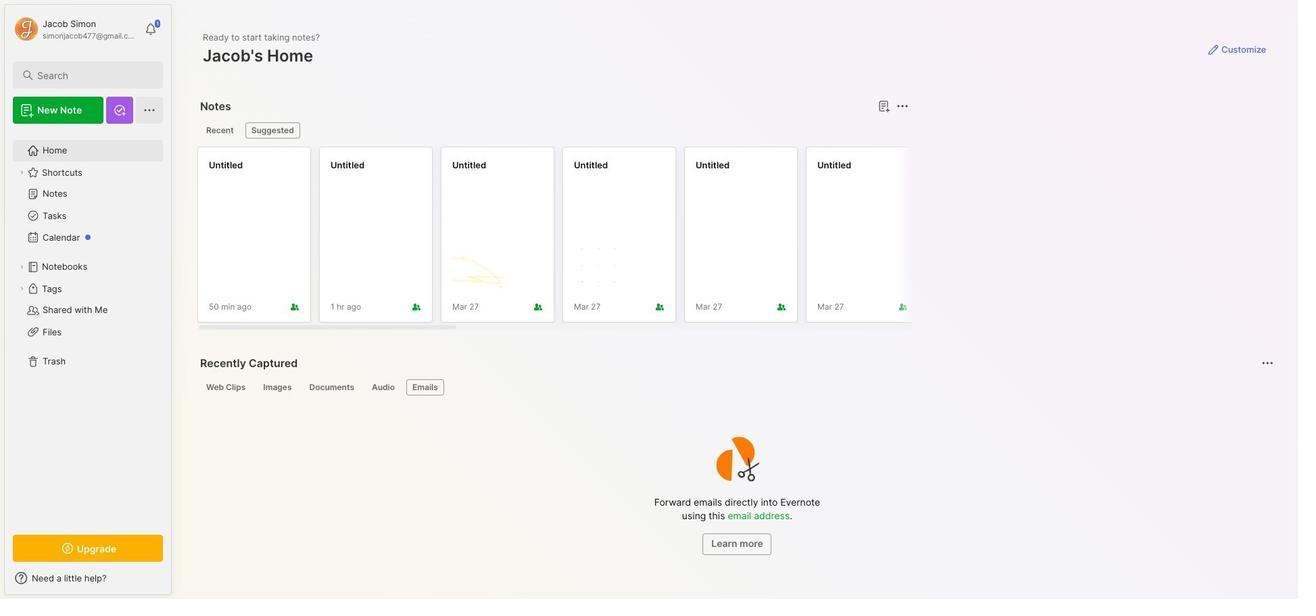 Task type: vqa. For each thing, say whether or not it's contained in the screenshot.
ACCOUNT field
yes



Task type: locate. For each thing, give the bounding box(es) containing it.
0 horizontal spatial more actions field
[[893, 97, 912, 116]]

Search text field
[[37, 69, 151, 82]]

None search field
[[37, 67, 151, 83]]

Account field
[[13, 16, 138, 43]]

1 vertical spatial tab list
[[200, 379, 1272, 396]]

more actions image
[[1260, 355, 1276, 371]]

1 horizontal spatial more actions field
[[1258, 354, 1277, 373]]

tree
[[5, 132, 171, 523]]

main element
[[0, 0, 176, 599]]

0 vertical spatial tab list
[[200, 122, 906, 139]]

thumbnail image
[[452, 241, 504, 292], [574, 241, 625, 292]]

row group
[[197, 147, 1298, 331]]

1 vertical spatial more actions field
[[1258, 354, 1277, 373]]

2 tab list from the top
[[200, 379, 1272, 396]]

0 vertical spatial more actions field
[[893, 97, 912, 116]]

tab
[[200, 122, 240, 139], [245, 122, 300, 139], [200, 379, 252, 396], [257, 379, 298, 396], [303, 379, 360, 396], [366, 379, 401, 396], [406, 379, 444, 396]]

1 tab list from the top
[[200, 122, 906, 139]]

1 horizontal spatial thumbnail image
[[574, 241, 625, 292]]

none search field inside main element
[[37, 67, 151, 83]]

0 horizontal spatial thumbnail image
[[452, 241, 504, 292]]

tab list
[[200, 122, 906, 139], [200, 379, 1272, 396]]

1 thumbnail image from the left
[[452, 241, 504, 292]]

More actions field
[[893, 97, 912, 116], [1258, 354, 1277, 373]]



Task type: describe. For each thing, give the bounding box(es) containing it.
WHAT'S NEW field
[[5, 567, 171, 589]]

2 thumbnail image from the left
[[574, 241, 625, 292]]

expand tags image
[[18, 285, 26, 293]]

tree inside main element
[[5, 132, 171, 523]]

click to collapse image
[[171, 574, 181, 590]]

more actions image
[[894, 98, 910, 114]]

expand notebooks image
[[18, 263, 26, 271]]



